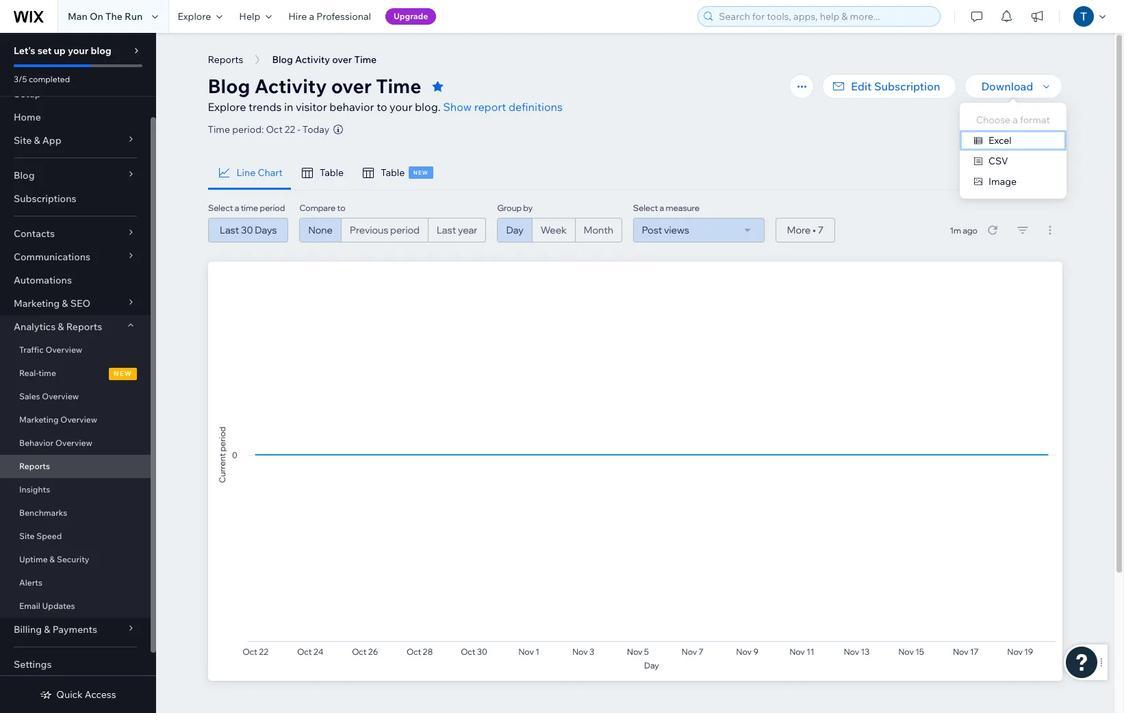 Task type: describe. For each thing, give the bounding box(es) containing it.
show
[[443, 100, 472, 114]]

site & app button
[[0, 129, 151, 152]]

alerts link
[[0, 571, 151, 595]]

sales overview link
[[0, 385, 151, 408]]

real-
[[19, 368, 39, 378]]

professional
[[317, 10, 371, 23]]

download button
[[966, 74, 1063, 99]]

marketing & seo
[[14, 297, 91, 310]]

uptime & security
[[19, 554, 89, 565]]

analytics
[[14, 321, 56, 333]]

line chart button
[[208, 156, 291, 190]]

behavior
[[19, 438, 54, 448]]

show report definitions
[[443, 100, 563, 114]]

hire a professional link
[[280, 0, 380, 33]]

subscriptions link
[[0, 187, 151, 210]]

marketing overview
[[19, 414, 97, 425]]

edit subscription button
[[823, 74, 957, 99]]

access
[[85, 689, 116, 701]]

subscription
[[875, 79, 941, 93]]

over inside button
[[332, 53, 352, 66]]

overview for sales overview
[[42, 391, 79, 401]]

contacts button
[[0, 222, 151, 245]]

the
[[105, 10, 123, 23]]

traffic overview
[[19, 345, 82, 355]]

1 vertical spatial blog
[[208, 74, 250, 98]]

2 vertical spatial time
[[208, 123, 230, 136]]

home link
[[0, 106, 151, 129]]

tab list containing line chart
[[208, 156, 638, 190]]

Search for tools, apps, help & more... field
[[715, 7, 937, 26]]

trends
[[249, 100, 282, 114]]

today
[[303, 123, 330, 136]]

automations link
[[0, 269, 151, 292]]

explore for explore trends in visitor behavior to your blog.
[[208, 100, 246, 114]]

image button
[[961, 171, 1067, 192]]

new inside sidebar element
[[114, 369, 132, 378]]

home
[[14, 111, 41, 123]]

blog inside popup button
[[14, 169, 35, 182]]

3/5 completed
[[14, 74, 70, 84]]

choose a format button
[[961, 110, 1067, 130]]

overview for behavior overview
[[55, 438, 92, 448]]

real-time
[[19, 368, 56, 378]]

& for marketing
[[62, 297, 68, 310]]

subscriptions
[[14, 193, 76, 205]]

image
[[989, 175, 1018, 188]]

a for professional
[[309, 10, 314, 23]]

blog button
[[0, 164, 151, 187]]

behavior overview
[[19, 438, 92, 448]]

billing
[[14, 623, 42, 636]]

1 vertical spatial blog activity over time
[[208, 74, 422, 98]]

to
[[377, 100, 387, 114]]

blog.
[[415, 100, 441, 114]]

insights
[[19, 484, 50, 495]]

communications button
[[0, 245, 151, 269]]

format
[[1021, 114, 1051, 126]]

blog activity over time inside blog activity over time button
[[272, 53, 377, 66]]

marketing for marketing & seo
[[14, 297, 60, 310]]

help
[[239, 10, 260, 23]]

man on the run
[[68, 10, 143, 23]]

reports for reports button
[[208, 53, 243, 66]]

report
[[475, 100, 507, 114]]

show report definitions button
[[443, 99, 563, 115]]

1 vertical spatial time
[[376, 74, 422, 98]]

your inside sidebar element
[[68, 45, 89, 57]]

table inside button
[[320, 166, 344, 179]]

download
[[982, 79, 1034, 93]]

alerts
[[19, 578, 42, 588]]

& for analytics
[[58, 321, 64, 333]]

sales
[[19, 391, 40, 401]]

visitor
[[296, 100, 327, 114]]

oct
[[266, 123, 283, 136]]

reports link
[[0, 455, 151, 478]]

3/5
[[14, 74, 27, 84]]

site for site & app
[[14, 134, 32, 147]]

blog activity over time button
[[265, 49, 384, 70]]

chart
[[258, 166, 283, 179]]

marketing & seo button
[[0, 292, 151, 315]]

a for format
[[1013, 114, 1019, 126]]

payments
[[53, 623, 97, 636]]

let's
[[14, 45, 35, 57]]

definitions
[[509, 100, 563, 114]]

blog
[[91, 45, 112, 57]]

site speed link
[[0, 525, 151, 548]]

1 vertical spatial over
[[331, 74, 372, 98]]

quick
[[56, 689, 83, 701]]



Task type: locate. For each thing, give the bounding box(es) containing it.
new down blog.
[[414, 169, 429, 176]]

site down home
[[14, 134, 32, 147]]

table down to
[[381, 166, 405, 179]]

upgrade button
[[386, 8, 437, 25]]

0 horizontal spatial blog
[[14, 169, 35, 182]]

& for site
[[34, 134, 40, 147]]

& for uptime
[[50, 554, 55, 565]]

billing & payments button
[[0, 618, 151, 641]]

1 table from the left
[[320, 166, 344, 179]]

1 vertical spatial reports
[[66, 321, 102, 333]]

excel button
[[961, 130, 1067, 151]]

time
[[39, 368, 56, 378]]

sales overview
[[19, 391, 79, 401]]

blog activity over time
[[272, 53, 377, 66], [208, 74, 422, 98]]

0 vertical spatial a
[[309, 10, 314, 23]]

analytics & reports button
[[0, 315, 151, 338]]

security
[[57, 554, 89, 565]]

0 vertical spatial activity
[[295, 53, 330, 66]]

traffic
[[19, 345, 44, 355]]

& right uptime
[[50, 554, 55, 565]]

billing & payments
[[14, 623, 97, 636]]

1 vertical spatial marketing
[[19, 414, 59, 425]]

marketing inside popup button
[[14, 297, 60, 310]]

& down the marketing & seo at the top left
[[58, 321, 64, 333]]

man
[[68, 10, 88, 23]]

& inside popup button
[[34, 134, 40, 147]]

1 horizontal spatial blog
[[208, 74, 250, 98]]

0 horizontal spatial your
[[68, 45, 89, 57]]

& inside dropdown button
[[44, 623, 50, 636]]

seo
[[70, 297, 91, 310]]

marketing overview link
[[0, 408, 151, 432]]

reports button
[[201, 49, 250, 70]]

email
[[19, 601, 40, 611]]

22
[[285, 123, 295, 136]]

0 vertical spatial your
[[68, 45, 89, 57]]

benchmarks link
[[0, 501, 151, 525]]

marketing up analytics
[[14, 297, 60, 310]]

excel
[[989, 134, 1012, 147]]

upgrade
[[394, 11, 428, 21]]

overview
[[45, 345, 82, 355], [42, 391, 79, 401], [60, 414, 97, 425], [55, 438, 92, 448]]

activity down hire
[[295, 53, 330, 66]]

csv
[[989, 155, 1009, 167]]

overview up marketing overview in the left bottom of the page
[[42, 391, 79, 401]]

explore up reports button
[[178, 10, 211, 23]]

marketing up behavior
[[19, 414, 59, 425]]

blog activity over time down 'hire a professional' at the left top of the page
[[272, 53, 377, 66]]

overview for traffic overview
[[45, 345, 82, 355]]

reports for reports link on the left of page
[[19, 461, 50, 471]]

over
[[332, 53, 352, 66], [331, 74, 372, 98]]

menu
[[961, 110, 1067, 192]]

2 horizontal spatial blog
[[272, 53, 293, 66]]

0 horizontal spatial a
[[309, 10, 314, 23]]

site
[[14, 134, 32, 147], [19, 531, 35, 541]]

set
[[37, 45, 52, 57]]

1 vertical spatial activity
[[255, 74, 327, 98]]

0 vertical spatial time
[[354, 53, 377, 66]]

menu containing choose a format
[[961, 110, 1067, 192]]

activity up in
[[255, 74, 327, 98]]

explore for explore
[[178, 10, 211, 23]]

time inside blog activity over time button
[[354, 53, 377, 66]]

1 vertical spatial your
[[390, 100, 413, 114]]

blog down reports button
[[208, 74, 250, 98]]

2 table from the left
[[381, 166, 405, 179]]

2 vertical spatial reports
[[19, 461, 50, 471]]

time
[[354, 53, 377, 66], [376, 74, 422, 98], [208, 123, 230, 136]]

2 horizontal spatial reports
[[208, 53, 243, 66]]

tab list
[[208, 156, 638, 190]]

0 horizontal spatial reports
[[19, 461, 50, 471]]

reports inside popup button
[[66, 321, 102, 333]]

0 vertical spatial marketing
[[14, 297, 60, 310]]

email updates
[[19, 601, 75, 611]]

settings link
[[0, 653, 151, 676]]

benchmarks
[[19, 508, 67, 518]]

0 horizontal spatial new
[[114, 369, 132, 378]]

overview down 'marketing overview' link
[[55, 438, 92, 448]]

activity inside blog activity over time button
[[295, 53, 330, 66]]

edit
[[852, 79, 872, 93]]

uptime & security link
[[0, 548, 151, 571]]

& for billing
[[44, 623, 50, 636]]

& left seo
[[62, 297, 68, 310]]

speed
[[36, 531, 62, 541]]

blog
[[272, 53, 293, 66], [208, 74, 250, 98], [14, 169, 35, 182]]

table down 'today'
[[320, 166, 344, 179]]

1 horizontal spatial table
[[381, 166, 405, 179]]

site & app
[[14, 134, 61, 147]]

overview for marketing overview
[[60, 414, 97, 425]]

quick access
[[56, 689, 116, 701]]

marketing
[[14, 297, 60, 310], [19, 414, 59, 425]]

help button
[[231, 0, 280, 33]]

blog down hire
[[272, 53, 293, 66]]

uptime
[[19, 554, 48, 565]]

2 vertical spatial blog
[[14, 169, 35, 182]]

setup
[[14, 88, 41, 100]]

line
[[237, 166, 256, 179]]

blog up subscriptions at the left of the page
[[14, 169, 35, 182]]

in
[[284, 100, 293, 114]]

run
[[125, 10, 143, 23]]

blog activity over time up visitor
[[208, 74, 422, 98]]

explore up the period:
[[208, 100, 246, 114]]

your
[[68, 45, 89, 57], [390, 100, 413, 114]]

site left "speed"
[[19, 531, 35, 541]]

1 horizontal spatial reports
[[66, 321, 102, 333]]

reports down help
[[208, 53, 243, 66]]

0 vertical spatial new
[[414, 169, 429, 176]]

explore
[[178, 10, 211, 23], [208, 100, 246, 114]]

updates
[[42, 601, 75, 611]]

1 horizontal spatial new
[[414, 169, 429, 176]]

1 vertical spatial new
[[114, 369, 132, 378]]

time period: oct 22 - today
[[208, 123, 330, 136]]

1 vertical spatial site
[[19, 531, 35, 541]]

reports
[[208, 53, 243, 66], [66, 321, 102, 333], [19, 461, 50, 471]]

0 vertical spatial site
[[14, 134, 32, 147]]

0 vertical spatial blog
[[272, 53, 293, 66]]

a right hire
[[309, 10, 314, 23]]

automations
[[14, 274, 72, 286]]

reports up the insights
[[19, 461, 50, 471]]

behavior
[[330, 100, 374, 114]]

overview down sales overview link
[[60, 414, 97, 425]]

let's set up your blog
[[14, 45, 112, 57]]

sidebar element
[[0, 33, 156, 713]]

new inside "tab list"
[[414, 169, 429, 176]]

& left app
[[34, 134, 40, 147]]

1 horizontal spatial your
[[390, 100, 413, 114]]

0 vertical spatial explore
[[178, 10, 211, 23]]

0 vertical spatial reports
[[208, 53, 243, 66]]

0 vertical spatial blog activity over time
[[272, 53, 377, 66]]

a inside button
[[1013, 114, 1019, 126]]

your right up
[[68, 45, 89, 57]]

your right to
[[390, 100, 413, 114]]

& inside popup button
[[58, 321, 64, 333]]

email updates link
[[0, 595, 151, 618]]

choose
[[977, 114, 1011, 126]]

traffic overview link
[[0, 338, 151, 362]]

0 vertical spatial over
[[332, 53, 352, 66]]

a left format
[[1013, 114, 1019, 126]]

up
[[54, 45, 66, 57]]

csv button
[[961, 151, 1067, 171]]

0 horizontal spatial table
[[320, 166, 344, 179]]

time down professional
[[354, 53, 377, 66]]

edit subscription
[[852, 79, 941, 93]]

marketing for marketing overview
[[19, 414, 59, 425]]

& right billing
[[44, 623, 50, 636]]

table
[[320, 166, 344, 179], [381, 166, 405, 179]]

-
[[297, 123, 301, 136]]

overview down analytics & reports
[[45, 345, 82, 355]]

choose a format
[[977, 114, 1051, 126]]

app
[[42, 134, 61, 147]]

1 vertical spatial explore
[[208, 100, 246, 114]]

time up to
[[376, 74, 422, 98]]

reports inside button
[[208, 53, 243, 66]]

blog inside button
[[272, 53, 293, 66]]

site inside popup button
[[14, 134, 32, 147]]

table button
[[291, 156, 352, 190]]

1 vertical spatial a
[[1013, 114, 1019, 126]]

insights link
[[0, 478, 151, 501]]

explore trends in visitor behavior to your blog.
[[208, 100, 441, 114]]

& inside popup button
[[62, 297, 68, 310]]

site for site speed
[[19, 531, 35, 541]]

new up sales overview link
[[114, 369, 132, 378]]

settings
[[14, 658, 52, 671]]

communications
[[14, 251, 90, 263]]

time left the period:
[[208, 123, 230, 136]]

over down professional
[[332, 53, 352, 66]]

1 horizontal spatial a
[[1013, 114, 1019, 126]]

reports down seo
[[66, 321, 102, 333]]

over up behavior
[[331, 74, 372, 98]]

period:
[[232, 123, 264, 136]]

on
[[90, 10, 103, 23]]



Task type: vqa. For each thing, say whether or not it's contained in the screenshot.
SAVE REPORT VIEW BUTTON at top
no



